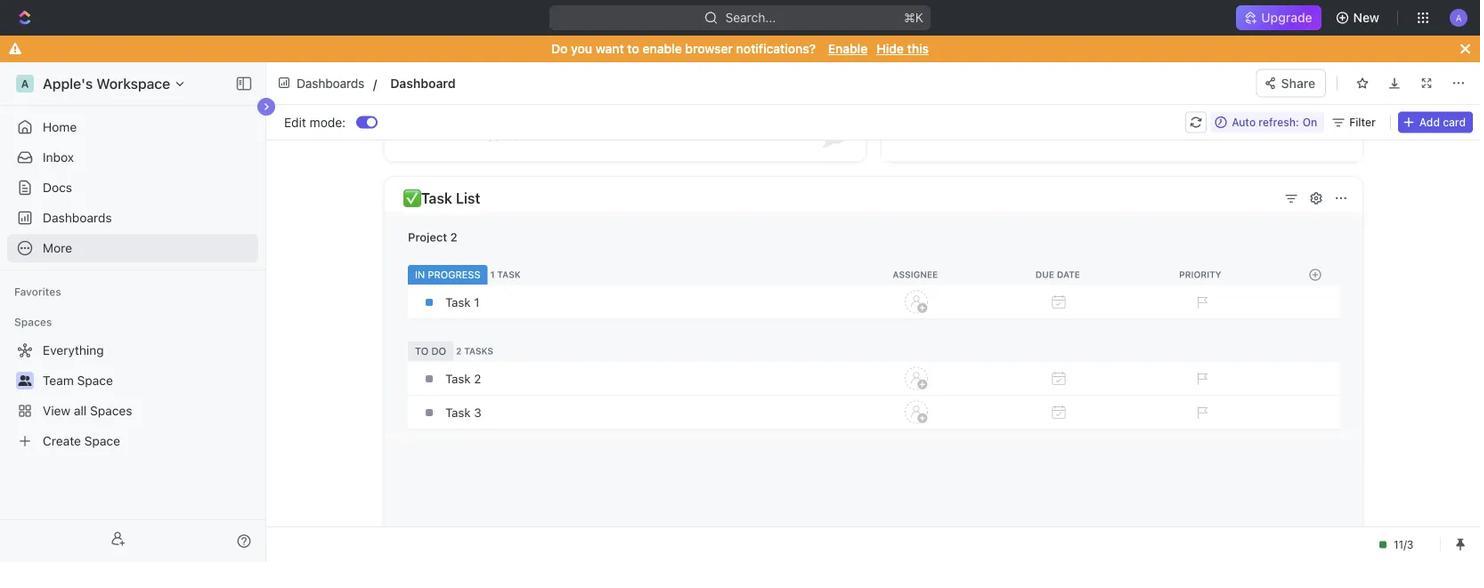 Task type: describe. For each thing, give the bounding box(es) containing it.
to
[[627, 41, 639, 56]]

edit mode:
[[284, 115, 346, 130]]

upgrade link
[[1237, 5, 1321, 30]]

share button
[[1256, 69, 1326, 98]]

inbox link
[[7, 143, 258, 172]]

dashboards for bottommost 'dashboards' link
[[43, 211, 112, 225]]

1 task button
[[488, 270, 527, 280]]

2 tasks button
[[453, 346, 500, 357]]

clickup logo image
[[1395, 69, 1474, 86]]

do you want to enable browser notifications? enable hide this
[[551, 41, 929, 56]]

0 vertical spatial 2
[[450, 231, 457, 244]]

21,
[[1273, 71, 1288, 84]]

space for team space
[[77, 374, 113, 388]]

enable
[[828, 41, 868, 56]]

add card button
[[1398, 112, 1473, 133]]

create space
[[43, 434, 120, 449]]

enable
[[643, 41, 682, 56]]

a inside dropdown button
[[1456, 12, 1462, 23]]

home
[[43, 120, 77, 134]]

browser
[[685, 41, 733, 56]]

spaces inside view all spaces link
[[90, 404, 132, 419]]

filter button
[[1328, 112, 1383, 133]]

everything
[[43, 343, 104, 358]]

view all spaces link
[[7, 397, 255, 426]]

space for create space
[[84, 434, 120, 449]]

add card
[[1420, 116, 1466, 129]]

⌘k
[[904, 10, 924, 25]]

add
[[1420, 116, 1440, 129]]

project 2
[[408, 231, 457, 244]]

edit
[[284, 115, 306, 130]]

this
[[907, 41, 929, 56]]

due date button
[[988, 270, 1131, 280]]

0 vertical spatial spaces
[[14, 316, 52, 329]]

favorites button
[[7, 281, 68, 303]]

date
[[1057, 270, 1080, 280]]

create space link
[[7, 428, 255, 456]]

do
[[551, 41, 568, 56]]

2023
[[1292, 71, 1320, 84]]

dashboards for top 'dashboards' link
[[297, 76, 364, 90]]

apple's
[[43, 75, 93, 92]]

on
[[1303, 116, 1317, 129]]

create
[[43, 434, 81, 449]]

✅ task list button
[[403, 186, 1274, 211]]

team space
[[43, 374, 113, 388]]

home link
[[7, 113, 258, 142]]

workspace
[[96, 75, 170, 92]]



Task type: locate. For each thing, give the bounding box(es) containing it.
filter button
[[1328, 112, 1383, 133]]

1 vertical spatial dashboards link
[[7, 204, 258, 232]]

sidebar navigation
[[0, 62, 270, 563]]

0 horizontal spatial spaces
[[14, 316, 52, 329]]

dashboards link up mode:
[[273, 70, 371, 96]]

inbox
[[43, 150, 74, 165]]

1 horizontal spatial dashboards link
[[273, 70, 371, 96]]

dashboards up mode:
[[297, 76, 364, 90]]

1 horizontal spatial a
[[1456, 12, 1462, 23]]

list
[[456, 190, 480, 207]]

want
[[596, 41, 624, 56]]

a left apple's
[[21, 77, 29, 90]]

priority button
[[1131, 270, 1273, 280]]

dashboards up more in the top left of the page
[[43, 211, 112, 225]]

a button
[[1445, 4, 1473, 32]]

user group image
[[18, 376, 32, 387]]

0 horizontal spatial dashboards
[[43, 211, 112, 225]]

a up clickup logo
[[1456, 12, 1462, 23]]

team space link
[[43, 367, 255, 395]]

0 vertical spatial space
[[77, 374, 113, 388]]

pm
[[1365, 71, 1382, 84]]

view all spaces
[[43, 404, 132, 419]]

2 right the project
[[450, 231, 457, 244]]

at
[[1323, 71, 1334, 84]]

4:58
[[1337, 71, 1362, 84]]

everything link
[[7, 337, 255, 365]]

0 horizontal spatial a
[[21, 77, 29, 90]]

task
[[421, 190, 452, 207]]

spaces right all
[[90, 404, 132, 419]]

dashboards inside sidebar navigation
[[43, 211, 112, 225]]

1 vertical spatial a
[[21, 77, 29, 90]]

mode:
[[310, 115, 346, 130]]

docs
[[43, 180, 72, 195]]

due
[[1036, 270, 1054, 280]]

more button
[[7, 234, 258, 263]]

dashboards link down "docs" link
[[7, 204, 258, 232]]

1 vertical spatial space
[[84, 434, 120, 449]]

2 tasks
[[456, 346, 493, 357]]

priority
[[1179, 270, 1222, 280]]

1 horizontal spatial spaces
[[90, 404, 132, 419]]

None text field
[[390, 72, 751, 94]]

tasks
[[464, 346, 493, 357]]

1 vertical spatial spaces
[[90, 404, 132, 419]]

0 vertical spatial dashboards
[[297, 76, 364, 90]]

nov 21, 2023 at 4:58 pm
[[1249, 71, 1382, 84]]

✅ task list
[[403, 190, 480, 207]]

tree
[[7, 337, 258, 456]]

1 vertical spatial dashboards
[[43, 211, 112, 225]]

1 vertical spatial 2
[[456, 346, 462, 357]]

2 left tasks
[[456, 346, 462, 357]]

space
[[77, 374, 113, 388], [84, 434, 120, 449]]

all
[[74, 404, 87, 419]]

favorites
[[14, 286, 61, 298]]

spaces down favorites
[[14, 316, 52, 329]]

project
[[408, 231, 447, 244]]

1 horizontal spatial dashboards
[[297, 76, 364, 90]]

0 vertical spatial dashboards link
[[273, 70, 371, 96]]

space inside create space link
[[84, 434, 120, 449]]

space up view all spaces on the left
[[77, 374, 113, 388]]

auto refresh: on
[[1232, 116, 1317, 129]]

a inside navigation
[[21, 77, 29, 90]]

dashboards
[[297, 76, 364, 90], [43, 211, 112, 225]]

0 horizontal spatial dashboards link
[[7, 204, 258, 232]]

hide
[[877, 41, 904, 56]]

1
[[490, 270, 495, 280]]

space down view all spaces on the left
[[84, 434, 120, 449]]

✅
[[403, 190, 418, 207]]

upgrade
[[1261, 10, 1312, 25]]

nov
[[1249, 71, 1270, 84]]

due date
[[1036, 270, 1080, 280]]

assignee button
[[846, 270, 988, 280]]

spaces
[[14, 316, 52, 329], [90, 404, 132, 419]]

0 vertical spatial a
[[1456, 12, 1462, 23]]

2
[[450, 231, 457, 244], [456, 346, 462, 357]]

share
[[1281, 76, 1315, 90]]

you
[[571, 41, 592, 56]]

card
[[1443, 116, 1466, 129]]

apple's workspace, , element
[[16, 75, 34, 93]]

filter
[[1350, 116, 1376, 129]]

1 task
[[490, 270, 521, 280]]

task
[[497, 270, 521, 280]]

a
[[1456, 12, 1462, 23], [21, 77, 29, 90]]

notifications?
[[736, 41, 816, 56]]

tree inside sidebar navigation
[[7, 337, 258, 456]]

new
[[1353, 10, 1380, 25]]

team
[[43, 374, 74, 388]]

dashboards link
[[273, 70, 371, 96], [7, 204, 258, 232]]

search...
[[725, 10, 776, 25]]

docs link
[[7, 174, 258, 202]]

tree containing everything
[[7, 337, 258, 456]]

space inside team space link
[[77, 374, 113, 388]]

assignee
[[893, 270, 938, 280]]

apple's workspace
[[43, 75, 170, 92]]

more
[[43, 241, 72, 256]]

refresh:
[[1259, 116, 1299, 129]]

view
[[43, 404, 70, 419]]

auto
[[1232, 116, 1256, 129]]

new button
[[1328, 4, 1390, 32]]



Task type: vqa. For each thing, say whether or not it's contained in the screenshot.
More dropdown button
yes



